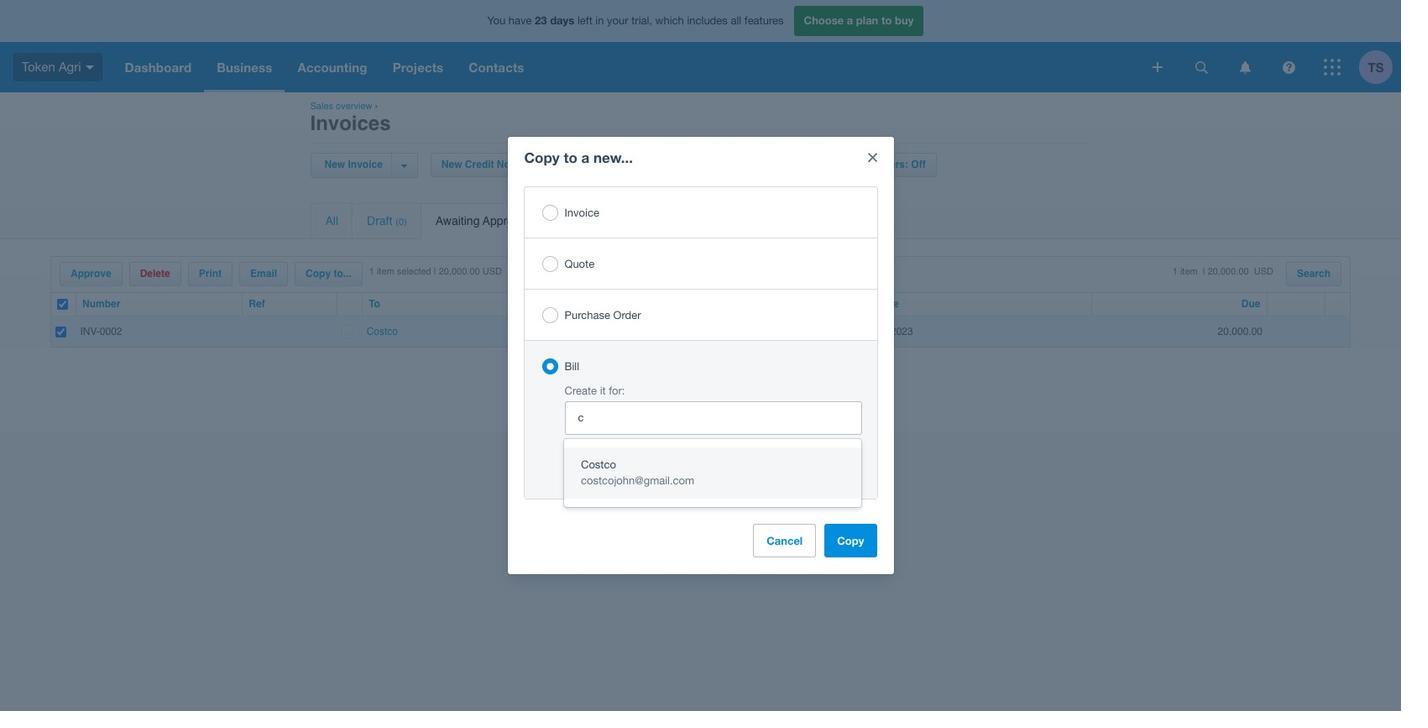 Task type: vqa. For each thing, say whether or not it's contained in the screenshot.
(1)
yes



Task type: locate. For each thing, give the bounding box(es) containing it.
2 2023 from the left
[[891, 325, 913, 337]]

date
[[631, 298, 653, 310], [877, 298, 899, 310]]

0 horizontal spatial 1
[[369, 266, 374, 277]]

note
[[497, 159, 519, 170]]

new left 'credit'
[[442, 159, 462, 170]]

inv-
[[80, 325, 100, 337]]

to link
[[369, 298, 380, 310]]

1 item selected | 20,000.00 usd
[[369, 266, 502, 277]]

you have 23 days left in your trial, which includes all features
[[487, 14, 784, 27]]

off
[[911, 159, 926, 170]]

2 due from the left
[[1242, 298, 1261, 310]]

1 horizontal spatial 2023
[[891, 325, 913, 337]]

2 new from the left
[[442, 159, 462, 170]]

dec
[[629, 325, 647, 337], [853, 325, 871, 337]]

0002
[[100, 325, 122, 337]]

14,
[[650, 325, 664, 337], [874, 325, 888, 337]]

1 vertical spatial 20,000.00
[[1218, 325, 1263, 337]]

send statements link
[[544, 154, 646, 176]]

choose a plan to buy
[[804, 14, 914, 27]]

sales
[[310, 101, 333, 112]]

copy to...
[[306, 268, 352, 280]]

to
[[882, 14, 892, 27]]

draft
[[367, 214, 393, 228]]

20,000.00 right |
[[439, 266, 480, 277]]

0 horizontal spatial dec
[[629, 325, 647, 337]]

new invoice link
[[320, 154, 391, 176]]

20,000.00 down due link
[[1218, 325, 1263, 337]]

dec 14, 2023 down due date link
[[853, 325, 919, 337]]

draft (0)
[[367, 214, 407, 228]]

overview
[[336, 101, 372, 112]]

1 dec 14, 2023 from the left
[[629, 325, 689, 337]]

usd
[[483, 266, 502, 277]]

invoices
[[310, 112, 391, 135]]

ts
[[1368, 59, 1384, 74]]

agri
[[59, 59, 81, 74]]

0 vertical spatial 20,000.00
[[439, 266, 480, 277]]

1 item from the left
[[377, 266, 394, 277]]

due date link
[[856, 298, 899, 310]]

1 horizontal spatial dec
[[853, 325, 871, 337]]

reminders:
[[853, 159, 909, 170]]

awaiting inside awaiting payment link
[[572, 214, 616, 228]]

2 14, from the left
[[874, 325, 888, 337]]

0 horizontal spatial 14,
[[650, 325, 664, 337]]

0 horizontal spatial 2023
[[666, 325, 689, 337]]

2 awaiting from the left
[[572, 214, 616, 228]]

awaiting
[[436, 214, 480, 228], [572, 214, 616, 228]]

invoice left reminders:
[[816, 159, 850, 170]]

1 date from the left
[[631, 298, 653, 310]]

dec down due date link
[[853, 325, 871, 337]]

new invoice
[[325, 159, 383, 170]]

new down invoices
[[325, 159, 345, 170]]

None checkbox
[[57, 299, 68, 310], [55, 326, 66, 337], [57, 299, 68, 310], [55, 326, 66, 337]]

2 dec from the left
[[853, 325, 871, 337]]

dec 14, 2023 down "date" link
[[629, 325, 689, 337]]

2 1 from the left
[[1173, 266, 1178, 277]]

left
[[578, 14, 593, 27]]

2 invoice from the left
[[816, 159, 850, 170]]

0 horizontal spatial date
[[631, 298, 653, 310]]

1 horizontal spatial date
[[877, 298, 899, 310]]

awaiting left approval
[[436, 214, 480, 228]]

ts button
[[1360, 42, 1402, 92]]

invoice
[[348, 159, 383, 170], [816, 159, 850, 170]]

1 horizontal spatial 14,
[[874, 325, 888, 337]]

email link
[[240, 263, 287, 286]]

awaiting for awaiting approval (1)
[[436, 214, 480, 228]]

you
[[487, 14, 506, 27]]

1 horizontal spatial awaiting
[[572, 214, 616, 228]]

0 horizontal spatial dec 14, 2023
[[629, 325, 689, 337]]

svg image
[[1283, 61, 1295, 73], [85, 65, 94, 69]]

1 horizontal spatial 1
[[1173, 266, 1178, 277]]

1 invoice from the left
[[348, 159, 383, 170]]

due for due date
[[856, 298, 875, 310]]

all link
[[311, 204, 352, 238]]

invoice down invoices
[[348, 159, 383, 170]]

awaiting left payment
[[572, 214, 616, 228]]

dec 14, 2023
[[629, 325, 689, 337], [853, 325, 919, 337]]

in
[[596, 14, 604, 27]]

to
[[369, 298, 380, 310]]

20,000.00
[[439, 266, 480, 277], [1218, 325, 1263, 337]]

1 14, from the left
[[650, 325, 664, 337]]

14, down due date link
[[874, 325, 888, 337]]

1 due from the left
[[856, 298, 875, 310]]

14, down "date" link
[[650, 325, 664, 337]]

2023
[[666, 325, 689, 337], [891, 325, 913, 337]]

0 horizontal spatial 20,000.00
[[439, 266, 480, 277]]

1 awaiting from the left
[[436, 214, 480, 228]]

svg image inside token agri "popup button"
[[85, 65, 94, 69]]

0 horizontal spatial invoice
[[348, 159, 383, 170]]

item
[[377, 266, 394, 277], [1181, 266, 1198, 277]]

1
[[369, 266, 374, 277], [1173, 266, 1178, 277]]

costco
[[367, 325, 398, 337]]

1 horizontal spatial dec 14, 2023
[[853, 325, 919, 337]]

credit
[[465, 159, 494, 170]]

number link
[[82, 298, 120, 310]]

1 1 from the left
[[369, 266, 374, 277]]

print
[[199, 268, 222, 280]]

0 horizontal spatial due
[[856, 298, 875, 310]]

1 horizontal spatial new
[[442, 159, 462, 170]]

due
[[856, 298, 875, 310], [1242, 298, 1261, 310]]

0 horizontal spatial item
[[377, 266, 394, 277]]

svg image
[[1324, 59, 1341, 76], [1195, 61, 1208, 73], [1240, 61, 1251, 73], [1153, 62, 1163, 72]]

0 horizontal spatial svg image
[[85, 65, 94, 69]]

item for 1 item                          | 20,000.00                              usd
[[1181, 266, 1198, 277]]

dec down "date" link
[[629, 325, 647, 337]]

new credit note link
[[432, 154, 529, 176]]

new
[[325, 159, 345, 170], [442, 159, 462, 170]]

1 new from the left
[[325, 159, 345, 170]]

0 horizontal spatial new
[[325, 159, 345, 170]]

approve link
[[60, 263, 122, 286]]

1 horizontal spatial due
[[1242, 298, 1261, 310]]

new credit note
[[442, 159, 519, 170]]

invoice reminders:                                  off link
[[792, 154, 936, 176]]

item for 1 item selected | 20,000.00 usd
[[377, 266, 394, 277]]

2 date from the left
[[877, 298, 899, 310]]

1 horizontal spatial item
[[1181, 266, 1198, 277]]

ts banner
[[0, 0, 1402, 92]]

search link
[[1287, 263, 1341, 286]]

ref link
[[249, 298, 265, 310]]

2 item from the left
[[1181, 266, 1198, 277]]

1 horizontal spatial invoice
[[816, 159, 850, 170]]

0 horizontal spatial awaiting
[[436, 214, 480, 228]]

ref
[[249, 298, 265, 310]]



Task type: describe. For each thing, give the bounding box(es) containing it.
1 for 1 item selected | 20,000.00 usd
[[369, 266, 374, 277]]

all
[[731, 14, 742, 27]]

1 dec from the left
[[629, 325, 647, 337]]

copy
[[306, 268, 331, 280]]

token agri
[[22, 59, 81, 74]]

1 horizontal spatial 20,000.00
[[1218, 325, 1263, 337]]

search
[[1297, 268, 1331, 280]]

inv-0002
[[80, 325, 122, 337]]

invoice reminders:                                  off
[[816, 159, 926, 170]]

your
[[607, 14, 629, 27]]

copy to... link
[[296, 263, 362, 286]]

delete link
[[130, 263, 180, 286]]

features
[[745, 14, 784, 27]]

a
[[847, 14, 853, 27]]

1 2023 from the left
[[666, 325, 689, 337]]

delete
[[140, 268, 170, 280]]

23
[[535, 14, 547, 27]]

awaiting payment link
[[558, 204, 694, 238]]

due link
[[1242, 298, 1261, 310]]

approval
[[483, 214, 529, 228]]

includes
[[687, 14, 728, 27]]

awaiting payment
[[572, 214, 669, 228]]

›
[[375, 101, 378, 112]]

due for due link
[[1242, 298, 1261, 310]]

send statements
[[554, 159, 636, 170]]

1 item                          | 20,000.00                              usd
[[1173, 266, 1274, 277]]

to...
[[334, 268, 352, 280]]

plan
[[856, 14, 879, 27]]

due date
[[856, 298, 899, 310]]

new for new credit note
[[442, 159, 462, 170]]

1 for 1 item                          | 20,000.00                              usd
[[1173, 266, 1178, 277]]

trial,
[[632, 14, 652, 27]]

sales overview › invoices
[[310, 101, 391, 135]]

costco link
[[367, 325, 398, 337]]

selected
[[397, 266, 431, 277]]

payment
[[619, 214, 666, 228]]

awaiting approval (1)
[[436, 214, 543, 228]]

buy
[[895, 14, 914, 27]]

token
[[22, 59, 55, 74]]

statements
[[581, 159, 636, 170]]

choose
[[804, 14, 844, 27]]

awaiting for awaiting payment
[[572, 214, 616, 228]]

send
[[554, 159, 578, 170]]

email
[[250, 268, 277, 280]]

|
[[434, 266, 436, 277]]

number
[[82, 298, 120, 310]]

(0)
[[396, 217, 407, 228]]

2 dec 14, 2023 from the left
[[853, 325, 919, 337]]

print link
[[189, 263, 232, 286]]

1 horizontal spatial svg image
[[1283, 61, 1295, 73]]

all
[[325, 214, 338, 228]]

new for new invoice
[[325, 159, 345, 170]]

days
[[550, 14, 575, 27]]

token agri button
[[0, 42, 112, 92]]

sales overview link
[[310, 101, 372, 112]]

date link
[[631, 298, 653, 310]]

approve
[[71, 268, 111, 280]]

have
[[509, 14, 532, 27]]

which
[[656, 14, 684, 27]]

(1)
[[532, 217, 543, 228]]



